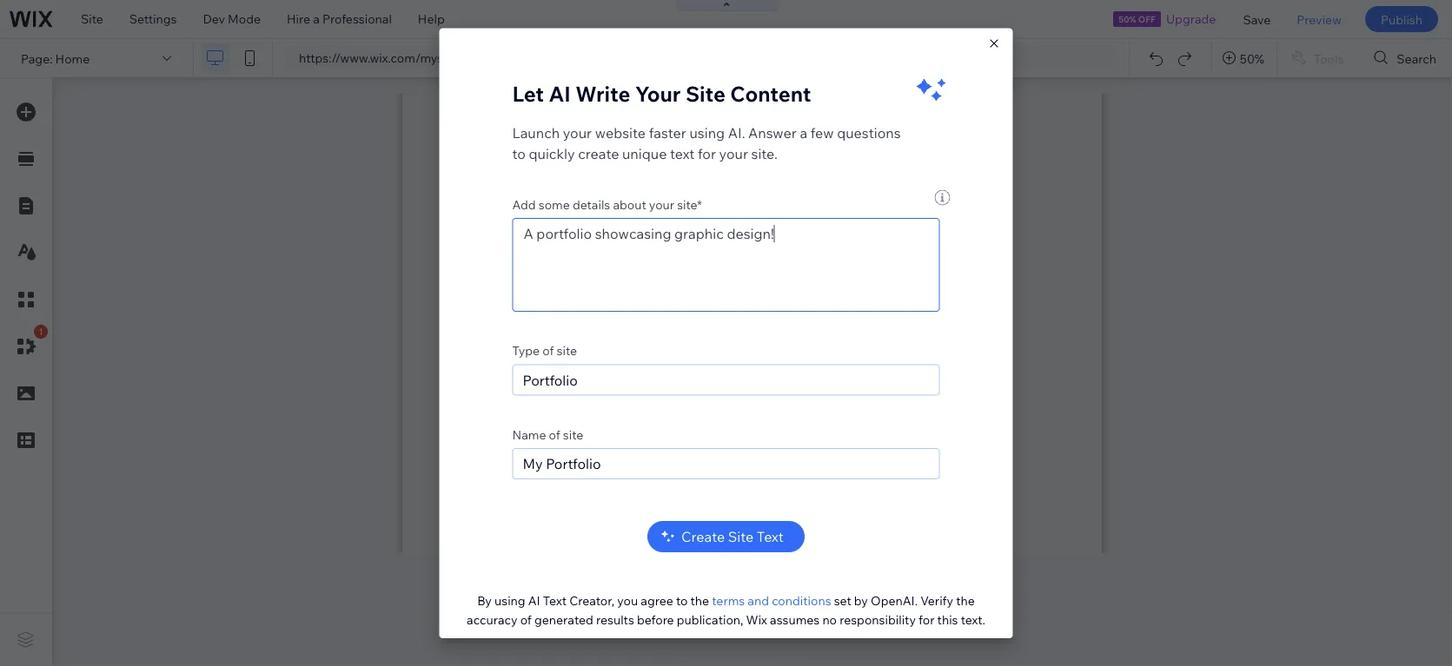 Task type: describe. For each thing, give the bounding box(es) containing it.
openai.
[[871, 593, 918, 608]]

content
[[731, 80, 812, 106]]

wix
[[747, 613, 768, 628]]

0 horizontal spatial your
[[563, 124, 592, 141]]

some
[[539, 197, 570, 212]]

name
[[513, 427, 546, 442]]

no
[[823, 613, 837, 628]]

ai.
[[728, 124, 746, 141]]

for for this
[[919, 613, 935, 628]]

type
[[513, 343, 540, 358]]

mode
[[228, 11, 261, 27]]

this
[[938, 613, 959, 628]]

0 vertical spatial site
[[81, 11, 103, 27]]

settings
[[129, 11, 177, 27]]

verify
[[921, 593, 954, 608]]

conditions
[[772, 593, 832, 608]]

preview button
[[1285, 0, 1355, 38]]

and
[[748, 593, 769, 608]]

create
[[682, 528, 725, 546]]

of for name
[[549, 427, 561, 442]]

tools button
[[1278, 39, 1360, 77]]

of for type
[[543, 343, 554, 358]]

text
[[670, 145, 695, 162]]

a inside launch your website faster using ai. answer a few questions to quickly create unique text for your site.
[[800, 124, 808, 141]]

write
[[576, 80, 631, 106]]

creator,
[[570, 593, 615, 608]]

site*
[[677, 197, 702, 212]]

home
[[55, 51, 90, 66]]

let ai write your site content
[[513, 80, 812, 106]]

text inside button
[[757, 528, 784, 546]]

set by openai. verify the accuracy of generated results before publication, wix assumes no responsibility for this text.
[[467, 593, 986, 628]]

1 vertical spatial ai
[[528, 593, 541, 608]]

to inside launch your website faster using ai. answer a few questions to quickly create unique text for your site.
[[513, 145, 526, 162]]

1 horizontal spatial site
[[686, 80, 726, 106]]

Fluffy Tails text field
[[513, 448, 940, 480]]

2 vertical spatial your
[[649, 197, 675, 212]]

details
[[573, 197, 611, 212]]

faster
[[649, 124, 687, 141]]

upgrade
[[1167, 11, 1217, 27]]

for for your
[[698, 145, 716, 162]]

dev
[[203, 11, 225, 27]]

let
[[513, 80, 544, 106]]

before
[[637, 613, 674, 628]]

terms and conditions button
[[712, 593, 832, 609]]

results
[[596, 613, 635, 628]]

text.
[[961, 613, 986, 628]]

create site text button
[[648, 521, 805, 553]]

50% button
[[1213, 39, 1277, 77]]

50% for 50%
[[1241, 51, 1265, 66]]

your
[[635, 80, 681, 106]]

0 vertical spatial a
[[313, 11, 320, 27]]

help
[[418, 11, 445, 27]]

preview
[[1298, 12, 1342, 27]]

type of site
[[513, 343, 577, 358]]

50% off
[[1119, 13, 1156, 24]]

assumes
[[770, 613, 820, 628]]



Task type: vqa. For each thing, say whether or not it's contained in the screenshot.
Find at the bottom left of page
no



Task type: locate. For each thing, give the bounding box(es) containing it.
set
[[834, 593, 852, 608]]

questions
[[837, 124, 901, 141]]

few
[[811, 124, 834, 141]]

terms
[[712, 593, 745, 608]]

for inside launch your website faster using ai. answer a few questions to quickly create unique text for your site.
[[698, 145, 716, 162]]

text up the terms and conditions button
[[757, 528, 784, 546]]

by using ai text creator, you agree to the terms and conditions
[[477, 593, 832, 608]]

0 vertical spatial text
[[757, 528, 784, 546]]

a
[[313, 11, 320, 27], [800, 124, 808, 141]]

the
[[691, 593, 710, 608], [957, 593, 975, 608]]

1 horizontal spatial for
[[919, 613, 935, 628]]

using left ai.
[[690, 124, 725, 141]]

for left this
[[919, 613, 935, 628]]

hire
[[287, 11, 311, 27]]

dev mode
[[203, 11, 261, 27]]

2 vertical spatial of
[[521, 613, 532, 628]]

of right name
[[549, 427, 561, 442]]

text up generated
[[543, 593, 567, 608]]

unique
[[623, 145, 667, 162]]

0 horizontal spatial a
[[313, 11, 320, 27]]

1 horizontal spatial a
[[800, 124, 808, 141]]

for right the text
[[698, 145, 716, 162]]

using
[[690, 124, 725, 141], [495, 593, 526, 608]]

1 horizontal spatial your
[[649, 197, 675, 212]]

off
[[1139, 13, 1156, 24]]

by
[[477, 593, 492, 608]]

by
[[855, 593, 869, 608]]

website
[[595, 124, 646, 141]]

add some details about your site*
[[513, 197, 702, 212]]

0 vertical spatial ai
[[549, 80, 571, 106]]

site for name of site
[[563, 427, 584, 442]]

launch your website faster using ai. answer a few questions to quickly create unique text for your site.
[[513, 124, 901, 162]]

1 vertical spatial your
[[720, 145, 749, 162]]

you
[[618, 593, 638, 608]]

1 horizontal spatial text
[[757, 528, 784, 546]]

for
[[698, 145, 716, 162], [919, 613, 935, 628]]

for inside set by openai. verify the accuracy of generated results before publication, wix assumes no responsibility for this text.
[[919, 613, 935, 628]]

using inside launch your website faster using ai. answer a few questions to quickly create unique text for your site.
[[690, 124, 725, 141]]

0 horizontal spatial for
[[698, 145, 716, 162]]

0 vertical spatial of
[[543, 343, 554, 358]]

your up create
[[563, 124, 592, 141]]

responsibility
[[840, 613, 916, 628]]

to
[[513, 145, 526, 162], [676, 593, 688, 608]]

1 vertical spatial site
[[563, 427, 584, 442]]

answer
[[749, 124, 797, 141]]

about
[[613, 197, 647, 212]]

your left site*
[[649, 197, 675, 212]]

1 vertical spatial of
[[549, 427, 561, 442]]

1 the from the left
[[691, 593, 710, 608]]

1 horizontal spatial 50%
[[1241, 51, 1265, 66]]

Pet Care Provider text field
[[513, 365, 940, 396]]

text
[[757, 528, 784, 546], [543, 593, 567, 608]]

https://www.wix.com/mysite
[[299, 50, 458, 66]]

site right name
[[563, 427, 584, 442]]

0 vertical spatial for
[[698, 145, 716, 162]]

search
[[1398, 51, 1437, 66]]

ai up generated
[[528, 593, 541, 608]]

0 horizontal spatial 50%
[[1119, 13, 1137, 24]]

1 vertical spatial text
[[543, 593, 567, 608]]

2 horizontal spatial your
[[720, 145, 749, 162]]

save button
[[1231, 0, 1285, 38]]

site inside button
[[728, 528, 754, 546]]

1 vertical spatial 50%
[[1241, 51, 1265, 66]]

quickly
[[529, 145, 575, 162]]

your
[[563, 124, 592, 141], [720, 145, 749, 162], [649, 197, 675, 212]]

create
[[578, 145, 619, 162]]

0 vertical spatial site
[[557, 343, 577, 358]]

50% inside button
[[1241, 51, 1265, 66]]

the up publication,
[[691, 593, 710, 608]]

add
[[513, 197, 536, 212]]

50% left off
[[1119, 13, 1137, 24]]

accuracy
[[467, 613, 518, 628]]

1 vertical spatial using
[[495, 593, 526, 608]]

1 vertical spatial to
[[676, 593, 688, 608]]

0 horizontal spatial ai
[[528, 593, 541, 608]]

site right your
[[686, 80, 726, 106]]

the inside set by openai. verify the accuracy of generated results before publication, wix assumes no responsibility for this text.
[[957, 593, 975, 608]]

of inside set by openai. verify the accuracy of generated results before publication, wix assumes no responsibility for this text.
[[521, 613, 532, 628]]

ai
[[549, 80, 571, 106], [528, 593, 541, 608]]

site
[[557, 343, 577, 358], [563, 427, 584, 442]]

0 horizontal spatial using
[[495, 593, 526, 608]]

1 horizontal spatial to
[[676, 593, 688, 608]]

site.
[[752, 145, 778, 162]]

of right accuracy
[[521, 613, 532, 628]]

50% for 50% off
[[1119, 13, 1137, 24]]

site right create
[[728, 528, 754, 546]]

publish
[[1382, 12, 1423, 27]]

2 vertical spatial site
[[728, 528, 754, 546]]

of
[[543, 343, 554, 358], [549, 427, 561, 442], [521, 613, 532, 628]]

a left "few"
[[800, 124, 808, 141]]

site right type at the left bottom
[[557, 343, 577, 358]]

0 horizontal spatial to
[[513, 145, 526, 162]]

1 horizontal spatial the
[[957, 593, 975, 608]]

tools
[[1315, 51, 1345, 66]]

create site text
[[682, 528, 784, 546]]

0 vertical spatial to
[[513, 145, 526, 162]]

0 vertical spatial 50%
[[1119, 13, 1137, 24]]

0 horizontal spatial text
[[543, 593, 567, 608]]

save
[[1244, 12, 1271, 27]]

a right hire
[[313, 11, 320, 27]]

1 horizontal spatial ai
[[549, 80, 571, 106]]

50%
[[1119, 13, 1137, 24], [1241, 51, 1265, 66]]

to right agree
[[676, 593, 688, 608]]

agree
[[641, 593, 674, 608]]

your down ai.
[[720, 145, 749, 162]]

site
[[81, 11, 103, 27], [686, 80, 726, 106], [728, 528, 754, 546]]

1 vertical spatial for
[[919, 613, 935, 628]]

0 horizontal spatial site
[[81, 11, 103, 27]]

professional
[[323, 11, 392, 27]]

generated
[[535, 613, 594, 628]]

search button
[[1361, 39, 1453, 77]]

publish button
[[1366, 6, 1439, 32]]

0 horizontal spatial the
[[691, 593, 710, 608]]

0 vertical spatial using
[[690, 124, 725, 141]]

50% down save "button"
[[1241, 51, 1265, 66]]

site for type of site
[[557, 343, 577, 358]]

1 horizontal spatial using
[[690, 124, 725, 141]]

2 the from the left
[[957, 593, 975, 608]]

launch
[[513, 124, 560, 141]]

0 vertical spatial your
[[563, 124, 592, 141]]

site up the home
[[81, 11, 103, 27]]

2 horizontal spatial site
[[728, 528, 754, 546]]

hire a professional
[[287, 11, 392, 27]]

1 vertical spatial site
[[686, 80, 726, 106]]

ai right let
[[549, 80, 571, 106]]

name of site
[[513, 427, 584, 442]]

e.g., A pet care salon with services for dogs and cats, baths, haircuts, nail trimming and training, small and dedicated staff, in New York City text field
[[513, 218, 940, 312]]

of right type at the left bottom
[[543, 343, 554, 358]]

using right by
[[495, 593, 526, 608]]

publication,
[[677, 613, 744, 628]]

the up text.
[[957, 593, 975, 608]]

1 vertical spatial a
[[800, 124, 808, 141]]

to down launch
[[513, 145, 526, 162]]



